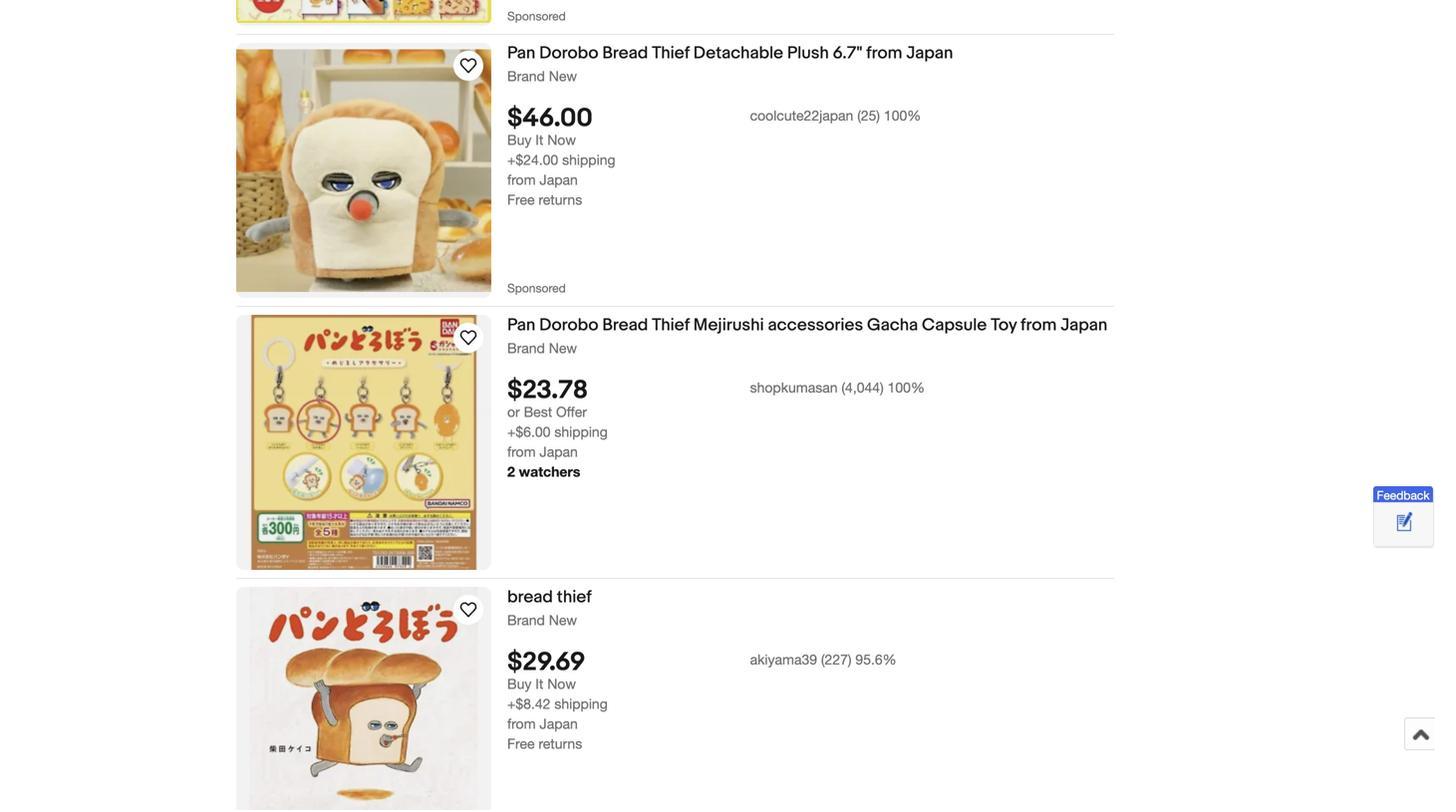 Task type: locate. For each thing, give the bounding box(es) containing it.
japan for $23.78
[[540, 443, 578, 460]]

shipping for $46.00
[[562, 151, 615, 168]]

japan inside pan dorobo bread thief detachable plush 6.7" from japan brand new
[[906, 43, 953, 64]]

brand inside bread thief brand new
[[507, 612, 545, 629]]

returns inside coolcute22japan (25) 100% buy it now +$24.00 shipping from japan free returns
[[539, 191, 582, 208]]

2 it from the top
[[535, 676, 543, 692]]

shipping
[[562, 151, 615, 168], [554, 423, 608, 440], [554, 696, 608, 712]]

pan inside pan dorobo bread thief detachable plush 6.7" from japan brand new
[[507, 43, 535, 64]]

pan right watch pan dorobo bread thief detachable plush 6.7" from japan icon
[[507, 43, 535, 64]]

japan up watchers
[[540, 443, 578, 460]]

pan
[[507, 43, 535, 64], [507, 315, 535, 336]]

0 vertical spatial brand
[[507, 68, 545, 84]]

it inside akiyama39 (227) 95.6% buy it now +$8.42 shipping from japan free returns
[[535, 676, 543, 692]]

0 vertical spatial bread
[[602, 43, 648, 64]]

bread for $23.78
[[602, 315, 648, 336]]

japan right 6.7"
[[906, 43, 953, 64]]

returns for $46.00
[[539, 191, 582, 208]]

0 vertical spatial 100%
[[884, 107, 921, 123]]

1 vertical spatial free
[[507, 735, 535, 752]]

1 buy from the top
[[507, 131, 532, 148]]

0 vertical spatial returns
[[539, 191, 582, 208]]

japan for $46.00
[[540, 171, 578, 188]]

buy
[[507, 131, 532, 148], [507, 676, 532, 692]]

thief inside pan dorobo bread thief mejirushi accessories gacha capsule toy from japan brand new
[[652, 315, 690, 336]]

free for $46.00
[[507, 191, 535, 208]]

now up +$24.00
[[547, 131, 576, 148]]

100% right "(25)"
[[884, 107, 921, 123]]

1 vertical spatial now
[[547, 676, 576, 692]]

1 vertical spatial 100%
[[888, 379, 925, 396]]

thief inside pan dorobo bread thief detachable plush 6.7" from japan brand new
[[652, 43, 690, 64]]

returns down +$24.00
[[539, 191, 582, 208]]

0 vertical spatial thief
[[652, 43, 690, 64]]

buy up the +$8.42
[[507, 676, 532, 692]]

bread dorobo thief picture book pouch 5 type gashanpon peanuts club anime image
[[236, 0, 491, 23]]

dorobo up $23.78
[[539, 315, 598, 336]]

1 vertical spatial brand
[[507, 340, 545, 356]]

capsule
[[922, 315, 987, 336]]

0 vertical spatial now
[[547, 131, 576, 148]]

japan down +$24.00
[[540, 171, 578, 188]]

from down the +$8.42
[[507, 715, 536, 732]]

0 vertical spatial pan
[[507, 43, 535, 64]]

brand
[[507, 68, 545, 84], [507, 340, 545, 356], [507, 612, 545, 629]]

shipping down offer
[[554, 423, 608, 440]]

from for $23.78
[[507, 443, 536, 460]]

1 vertical spatial buy
[[507, 676, 532, 692]]

dorobo for $46.00
[[539, 43, 598, 64]]

100% inside the 'shopkumasan (4,044) 100% or best offer +$6.00 shipping from japan 2 watchers'
[[888, 379, 925, 396]]

1 vertical spatial new
[[549, 340, 577, 356]]

japan right the toy
[[1061, 315, 1108, 336]]

0 vertical spatial new
[[549, 68, 577, 84]]

2 free from the top
[[507, 735, 535, 752]]

from right the toy
[[1021, 315, 1057, 336]]

from inside coolcute22japan (25) 100% buy it now +$24.00 shipping from japan free returns
[[507, 171, 536, 188]]

2 bread from the top
[[602, 315, 648, 336]]

japan
[[906, 43, 953, 64], [540, 171, 578, 188], [1061, 315, 1108, 336], [540, 443, 578, 460], [540, 715, 578, 732]]

2 pan from the top
[[507, 315, 535, 336]]

from
[[866, 43, 902, 64], [507, 171, 536, 188], [1021, 315, 1057, 336], [507, 443, 536, 460], [507, 715, 536, 732]]

2 now from the top
[[547, 676, 576, 692]]

(227)
[[821, 651, 852, 668]]

dorobo
[[539, 43, 598, 64], [539, 315, 598, 336]]

it inside coolcute22japan (25) 100% buy it now +$24.00 shipping from japan free returns
[[535, 131, 543, 148]]

1 dorobo from the top
[[539, 43, 598, 64]]

pan inside pan dorobo bread thief mejirushi accessories gacha capsule toy from japan brand new
[[507, 315, 535, 336]]

6.7"
[[833, 43, 862, 64]]

it
[[535, 131, 543, 148], [535, 676, 543, 692]]

now for $46.00
[[547, 131, 576, 148]]

$23.78
[[507, 375, 588, 406]]

free down +$24.00
[[507, 191, 535, 208]]

shipping inside akiyama39 (227) 95.6% buy it now +$8.42 shipping from japan free returns
[[554, 696, 608, 712]]

dorobo inside pan dorobo bread thief mejirushi accessories gacha capsule toy from japan brand new
[[539, 315, 598, 336]]

2 buy from the top
[[507, 676, 532, 692]]

1 vertical spatial returns
[[539, 735, 582, 752]]

2 new from the top
[[549, 340, 577, 356]]

returns down the +$8.42
[[539, 735, 582, 752]]

shipping right +$24.00
[[562, 151, 615, 168]]

from inside the 'shopkumasan (4,044) 100% or best offer +$6.00 shipping from japan 2 watchers'
[[507, 443, 536, 460]]

from for $29.69
[[507, 715, 536, 732]]

buy inside akiyama39 (227) 95.6% buy it now +$8.42 shipping from japan free returns
[[507, 676, 532, 692]]

japan inside the 'shopkumasan (4,044) 100% or best offer +$6.00 shipping from japan 2 watchers'
[[540, 443, 578, 460]]

dorobo inside pan dorobo bread thief detachable plush 6.7" from japan brand new
[[539, 43, 598, 64]]

new up $23.78
[[549, 340, 577, 356]]

pan dorobo bread thief detachable plush 6.7" from japan link
[[507, 43, 1114, 67]]

thief left the "detachable"
[[652, 43, 690, 64]]

1 vertical spatial thief
[[652, 315, 690, 336]]

2 vertical spatial brand
[[507, 612, 545, 629]]

from inside pan dorobo bread thief mejirushi accessories gacha capsule toy from japan brand new
[[1021, 315, 1057, 336]]

pan right watch pan dorobo bread thief mejirushi accessories gacha capsule toy from japan image
[[507, 315, 535, 336]]

it up the +$8.42
[[535, 676, 543, 692]]

from down +$6.00
[[507, 443, 536, 460]]

free down the +$8.42
[[507, 735, 535, 752]]

brand up $46.00 in the top left of the page
[[507, 68, 545, 84]]

1 new from the top
[[549, 68, 577, 84]]

from right 6.7"
[[866, 43, 902, 64]]

100% for $46.00
[[884, 107, 921, 123]]

or
[[507, 404, 520, 420]]

free inside akiyama39 (227) 95.6% buy it now +$8.42 shipping from japan free returns
[[507, 735, 535, 752]]

now inside coolcute22japan (25) 100% buy it now +$24.00 shipping from japan free returns
[[547, 131, 576, 148]]

japan for $29.69
[[540, 715, 578, 732]]

from down +$24.00
[[507, 171, 536, 188]]

free for $29.69
[[507, 735, 535, 752]]

now inside akiyama39 (227) 95.6% buy it now +$8.42 shipping from japan free returns
[[547, 676, 576, 692]]

1 bread from the top
[[602, 43, 648, 64]]

bread thief image
[[250, 587, 478, 810]]

free inside coolcute22japan (25) 100% buy it now +$24.00 shipping from japan free returns
[[507, 191, 535, 208]]

akiyama39
[[750, 651, 817, 668]]

0 vertical spatial it
[[535, 131, 543, 148]]

bread
[[602, 43, 648, 64], [602, 315, 648, 336]]

1 it from the top
[[535, 131, 543, 148]]

dorobo up $46.00 in the top left of the page
[[539, 43, 598, 64]]

japan inside coolcute22japan (25) 100% buy it now +$24.00 shipping from japan free returns
[[540, 171, 578, 188]]

1 now from the top
[[547, 131, 576, 148]]

shipping inside the 'shopkumasan (4,044) 100% or best offer +$6.00 shipping from japan 2 watchers'
[[554, 423, 608, 440]]

brand down bread
[[507, 612, 545, 629]]

it up +$24.00
[[535, 131, 543, 148]]

new inside bread thief brand new
[[549, 612, 577, 629]]

buy up +$24.00
[[507, 131, 532, 148]]

2 vertical spatial shipping
[[554, 696, 608, 712]]

3 new from the top
[[549, 612, 577, 629]]

bread inside pan dorobo bread thief mejirushi accessories gacha capsule toy from japan brand new
[[602, 315, 648, 336]]

1 vertical spatial dorobo
[[539, 315, 598, 336]]

best
[[524, 404, 552, 420]]

plush
[[787, 43, 829, 64]]

new up $46.00 in the top left of the page
[[549, 68, 577, 84]]

from inside akiyama39 (227) 95.6% buy it now +$8.42 shipping from japan free returns
[[507, 715, 536, 732]]

1 vertical spatial it
[[535, 676, 543, 692]]

+$24.00
[[507, 151, 558, 168]]

returns
[[539, 191, 582, 208], [539, 735, 582, 752]]

pan for $23.78
[[507, 315, 535, 336]]

1 vertical spatial shipping
[[554, 423, 608, 440]]

2 dorobo from the top
[[539, 315, 598, 336]]

brand inside pan dorobo bread thief detachable plush 6.7" from japan brand new
[[507, 68, 545, 84]]

2 returns from the top
[[539, 735, 582, 752]]

bread inside pan dorobo bread thief detachable plush 6.7" from japan brand new
[[602, 43, 648, 64]]

it for $46.00
[[535, 131, 543, 148]]

100% right (4,044)
[[888, 379, 925, 396]]

new
[[549, 68, 577, 84], [549, 340, 577, 356], [549, 612, 577, 629]]

0 vertical spatial shipping
[[562, 151, 615, 168]]

returns inside akiyama39 (227) 95.6% buy it now +$8.42 shipping from japan free returns
[[539, 735, 582, 752]]

new down thief
[[549, 612, 577, 629]]

1 pan from the top
[[507, 43, 535, 64]]

bread thief heading
[[507, 587, 592, 608]]

akiyama39 (227) 95.6% buy it now +$8.42 shipping from japan free returns
[[507, 651, 897, 752]]

shipping inside coolcute22japan (25) 100% buy it now +$24.00 shipping from japan free returns
[[562, 151, 615, 168]]

brand up $23.78
[[507, 340, 545, 356]]

now
[[547, 131, 576, 148], [547, 676, 576, 692]]

coolcute22japan
[[750, 107, 853, 123]]

thief
[[652, 43, 690, 64], [652, 315, 690, 336]]

thief left mejirushi
[[652, 315, 690, 336]]

0 vertical spatial buy
[[507, 131, 532, 148]]

100% inside coolcute22japan (25) 100% buy it now +$24.00 shipping from japan free returns
[[884, 107, 921, 123]]

2 vertical spatial new
[[549, 612, 577, 629]]

3 brand from the top
[[507, 612, 545, 629]]

pan dorobo bread thief detachable plush 6.7" from japan brand new
[[507, 43, 953, 84]]

0 vertical spatial free
[[507, 191, 535, 208]]

bread
[[507, 587, 553, 608]]

japan down the +$8.42
[[540, 715, 578, 732]]

2 brand from the top
[[507, 340, 545, 356]]

pan dorobo bread thief detachable plush 6.7" from japan image
[[236, 49, 491, 292]]

shipping right the +$8.42
[[554, 696, 608, 712]]

1 thief from the top
[[652, 43, 690, 64]]

0 vertical spatial dorobo
[[539, 43, 598, 64]]

100%
[[884, 107, 921, 123], [888, 379, 925, 396]]

now up the +$8.42
[[547, 676, 576, 692]]

watchers
[[519, 463, 580, 480]]

brand inside pan dorobo bread thief mejirushi accessories gacha capsule toy from japan brand new
[[507, 340, 545, 356]]

1 vertical spatial pan
[[507, 315, 535, 336]]

1 free from the top
[[507, 191, 535, 208]]

buy for $29.69
[[507, 676, 532, 692]]

free
[[507, 191, 535, 208], [507, 735, 535, 752]]

2 thief from the top
[[652, 315, 690, 336]]

1 brand from the top
[[507, 68, 545, 84]]

1 returns from the top
[[539, 191, 582, 208]]

1 vertical spatial bread
[[602, 315, 648, 336]]

buy inside coolcute22japan (25) 100% buy it now +$24.00 shipping from japan free returns
[[507, 131, 532, 148]]

(25)
[[857, 107, 880, 123]]

japan inside akiyama39 (227) 95.6% buy it now +$8.42 shipping from japan free returns
[[540, 715, 578, 732]]



Task type: describe. For each thing, give the bounding box(es) containing it.
(4,044)
[[842, 379, 884, 396]]

shopkumasan (4,044) 100% or best offer +$6.00 shipping from japan 2 watchers
[[507, 379, 925, 480]]

accessories
[[768, 315, 863, 336]]

2
[[507, 463, 515, 480]]

gacha
[[867, 315, 918, 336]]

bread thief brand new
[[507, 587, 592, 629]]

japan inside pan dorobo bread thief mejirushi accessories gacha capsule toy from japan brand new
[[1061, 315, 1108, 336]]

bread for $46.00
[[602, 43, 648, 64]]

bread thief link
[[507, 587, 1114, 612]]

thief for $46.00
[[652, 43, 690, 64]]

mejirushi
[[693, 315, 764, 336]]

pan dorobo bread thief detachable plush 6.7" from japan heading
[[507, 43, 953, 64]]

dorobo for $23.78
[[539, 315, 598, 336]]

from for $46.00
[[507, 171, 536, 188]]

watch pan dorobo bread thief detachable plush 6.7" from japan image
[[456, 54, 480, 78]]

new inside pan dorobo bread thief mejirushi accessories gacha capsule toy from japan brand new
[[549, 340, 577, 356]]

from inside pan dorobo bread thief detachable plush 6.7" from japan brand new
[[866, 43, 902, 64]]

thief for $23.78
[[652, 315, 690, 336]]

offer
[[556, 404, 587, 420]]

shopkumasan
[[750, 379, 838, 396]]

buy for $46.00
[[507, 131, 532, 148]]

returns for $29.69
[[539, 735, 582, 752]]

new inside pan dorobo bread thief detachable plush 6.7" from japan brand new
[[549, 68, 577, 84]]

toy
[[991, 315, 1017, 336]]

shipping for $23.78
[[554, 423, 608, 440]]

$46.00
[[507, 103, 593, 134]]

pan for $46.00
[[507, 43, 535, 64]]

100% for $23.78
[[888, 379, 925, 396]]

95.6%
[[856, 651, 897, 668]]

coolcute22japan (25) 100% buy it now +$24.00 shipping from japan free returns
[[507, 107, 921, 208]]

pan dorobo bread thief mejirushi accessories gacha capsule toy from japan heading
[[507, 315, 1108, 336]]

pan dorobo bread thief mejirushi accessories gacha capsule toy from japan brand new
[[507, 315, 1108, 356]]

$29.69
[[507, 647, 585, 678]]

+$6.00
[[507, 423, 551, 440]]

thief
[[557, 587, 592, 608]]

it for $29.69
[[535, 676, 543, 692]]

detachable
[[693, 43, 783, 64]]

+$8.42
[[507, 696, 551, 712]]

feedback
[[1377, 488, 1430, 502]]

pan dorobo bread thief mejirushi accessories gacha capsule toy from japan link
[[507, 315, 1114, 340]]

pan dorobo bread thief mejirushi accessories gacha capsule toy from japan image
[[236, 315, 491, 570]]

now for $29.69
[[547, 676, 576, 692]]

watch bread thief image
[[456, 598, 480, 622]]

shipping for $29.69
[[554, 696, 608, 712]]

watch pan dorobo bread thief mejirushi accessories gacha capsule toy from japan image
[[456, 326, 480, 350]]



Task type: vqa. For each thing, say whether or not it's contained in the screenshot.
first Filter Applied image from the top of the dialog containing Condition
no



